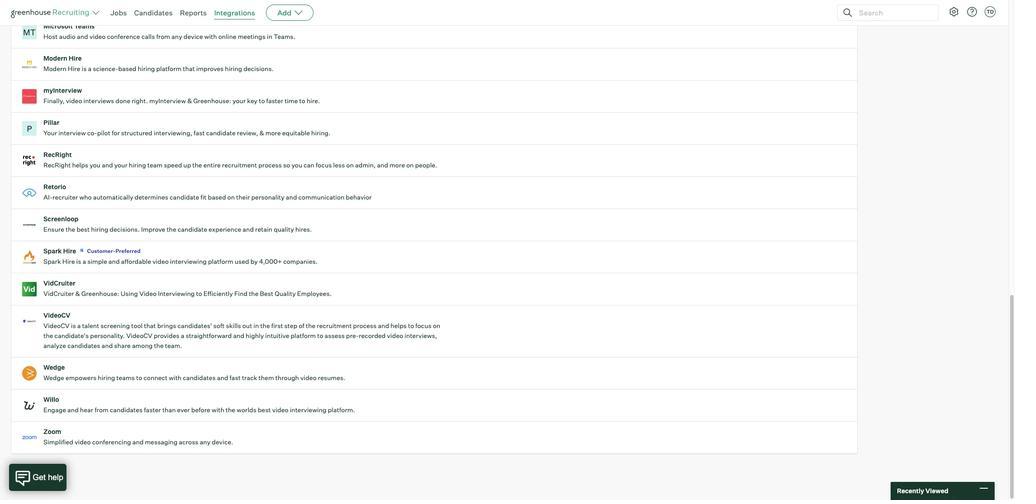 Task type: vqa. For each thing, say whether or not it's contained in the screenshot.


Task type: locate. For each thing, give the bounding box(es) containing it.
best
[[77, 226, 90, 233], [258, 406, 271, 414]]

add
[[278, 8, 292, 17]]

p
[[27, 124, 32, 134]]

more
[[266, 129, 281, 137], [390, 161, 405, 169]]

recruitment inside videocv videocv is a talent screening tool that brings candidates' soft skills out in the first step of the recruitment process and helps to focus on the candidate's personality. videocv provides a straightforward and highly intuitive platform to assess pre-recorded video interviews, analyze candidates and share among the team.
[[317, 322, 352, 330]]

and down skills
[[233, 332, 245, 340]]

and right personality
[[286, 193, 297, 201]]

with left online
[[205, 33, 217, 40]]

from
[[156, 33, 170, 40], [95, 406, 109, 414]]

2 spark from the top
[[43, 258, 61, 265]]

0 vertical spatial &
[[187, 97, 192, 105]]

1 horizontal spatial helps
[[391, 322, 407, 330]]

is inside videocv videocv is a talent screening tool that brings candidates' soft skills out in the first step of the recruitment process and helps to focus on the candidate's personality. videocv provides a straightforward and highly intuitive platform to assess pre-recorded video interviews, analyze candidates and share among the team.
[[71, 322, 76, 330]]

1 horizontal spatial your
[[233, 97, 246, 105]]

myinterview right right.
[[149, 97, 186, 105]]

that inside lindy is an intuitive video interviewing platform that works. no gimmicks. supports all devices. link
[[184, 1, 196, 8]]

based inside modern hire modern hire is a science-based hiring platform that improves hiring decisions.
[[118, 65, 136, 73]]

based right fit
[[208, 193, 226, 201]]

1 horizontal spatial from
[[156, 33, 170, 40]]

0 vertical spatial best
[[77, 226, 90, 233]]

0 horizontal spatial best
[[77, 226, 90, 233]]

0 horizontal spatial more
[[266, 129, 281, 137]]

personality
[[251, 193, 285, 201]]

wedge wedge empowers hiring teams to connect with candidates and fast track them through video resumes.
[[43, 364, 346, 382]]

1 vertical spatial candidate
[[170, 193, 199, 201]]

1 vertical spatial in
[[254, 322, 259, 330]]

2 vidcruiter from the top
[[43, 290, 74, 298]]

interviewing
[[119, 1, 156, 8], [170, 258, 207, 265], [290, 406, 327, 414]]

review,
[[237, 129, 258, 137]]

0 vertical spatial recruitment
[[222, 161, 257, 169]]

in
[[267, 33, 273, 40], [254, 322, 259, 330]]

best
[[260, 290, 274, 298]]

1 vertical spatial based
[[208, 193, 226, 201]]

& inside 'myinterview finally, video interviews done right. myinterview & greenhouse: your key to faster time to hire.'
[[187, 97, 192, 105]]

0 vertical spatial recright
[[43, 151, 72, 159]]

zoom
[[43, 428, 61, 436]]

on left their
[[228, 193, 235, 201]]

faster
[[266, 97, 284, 105], [144, 406, 161, 414]]

0 vertical spatial candidates
[[68, 342, 100, 350]]

1 vertical spatial helps
[[391, 322, 407, 330]]

1 vertical spatial spark
[[43, 258, 61, 265]]

modern down 'host'
[[43, 54, 67, 62]]

candidates link
[[134, 8, 173, 17]]

meetings
[[238, 33, 266, 40]]

talent
[[82, 322, 99, 330]]

video inside willo engage and hear from candidates faster than ever before with the worlds best video interviewing platform.
[[272, 406, 289, 414]]

helps up 'who'
[[72, 161, 88, 169]]

0 vertical spatial candidate
[[206, 129, 236, 137]]

interviewing
[[158, 290, 195, 298]]

soft
[[213, 322, 225, 330]]

1 vertical spatial any
[[200, 438, 211, 446]]

any right 'across' on the bottom
[[200, 438, 211, 446]]

recruitment inside 'recright recright helps you and your hiring team speed up the entire recruitment process so you can focus less on admin, and more on people.'
[[222, 161, 257, 169]]

1 vertical spatial greenhouse:
[[81, 290, 119, 298]]

with
[[205, 33, 217, 40], [169, 374, 182, 382], [212, 406, 224, 414]]

1 vertical spatial candidates
[[183, 374, 216, 382]]

is left science-
[[82, 65, 87, 73]]

works.
[[197, 1, 217, 8]]

2 vertical spatial interviewing
[[290, 406, 327, 414]]

interviewing left the platform.
[[290, 406, 327, 414]]

1 vertical spatial faster
[[144, 406, 161, 414]]

video right recorded
[[387, 332, 404, 340]]

1 horizontal spatial based
[[208, 193, 226, 201]]

people.
[[415, 161, 438, 169]]

video right through
[[301, 374, 317, 382]]

0 vertical spatial decisions.
[[244, 65, 274, 73]]

than
[[162, 406, 176, 414]]

1 vertical spatial from
[[95, 406, 109, 414]]

0 vertical spatial modern
[[43, 54, 67, 62]]

candidate left review,
[[206, 129, 236, 137]]

1 horizontal spatial fast
[[230, 374, 241, 382]]

2 horizontal spatial &
[[260, 129, 264, 137]]

1 horizontal spatial candidates
[[110, 406, 143, 414]]

process inside videocv videocv is a talent screening tool that brings candidates' soft skills out in the first step of the recruitment process and helps to focus on the candidate's personality. videocv provides a straightforward and highly intuitive platform to assess pre-recorded video interviews, analyze candidates and share among the team.
[[353, 322, 377, 330]]

platform
[[158, 1, 183, 8], [156, 65, 182, 73], [208, 258, 233, 265], [291, 332, 316, 340]]

0 vertical spatial wedge
[[43, 364, 65, 371]]

0 horizontal spatial based
[[118, 65, 136, 73]]

intuitive down first
[[265, 332, 289, 340]]

fast right interviewing,
[[194, 129, 205, 137]]

you right so
[[292, 161, 303, 169]]

you down co-
[[90, 161, 100, 169]]

2 vertical spatial candidate
[[178, 226, 207, 233]]

candidate left fit
[[170, 193, 199, 201]]

1 vertical spatial process
[[353, 322, 377, 330]]

0 horizontal spatial myinterview
[[43, 87, 82, 94]]

hire down audio
[[69, 54, 82, 62]]

candidates up zoom simplified video conferencing and messaging across any device.
[[110, 406, 143, 414]]

the
[[193, 161, 202, 169], [66, 226, 75, 233], [167, 226, 176, 233], [249, 290, 259, 298], [260, 322, 270, 330], [306, 322, 316, 330], [43, 332, 53, 340], [154, 342, 164, 350], [226, 406, 235, 414]]

faster left than
[[144, 406, 161, 414]]

to right the key
[[259, 97, 265, 105]]

1 vertical spatial vidcruiter
[[43, 290, 74, 298]]

empowers
[[66, 374, 97, 382]]

1 vertical spatial &
[[260, 129, 264, 137]]

1 horizontal spatial intuitive
[[265, 332, 289, 340]]

hire down spark hire
[[62, 258, 75, 265]]

more left 'equitable'
[[266, 129, 281, 137]]

your left the key
[[233, 97, 246, 105]]

0 vertical spatial in
[[267, 33, 273, 40]]

focus up interviews,
[[416, 322, 432, 330]]

zoom simplified video conferencing and messaging across any device.
[[43, 428, 233, 446]]

a left science-
[[88, 65, 92, 73]]

0 horizontal spatial any
[[172, 33, 182, 40]]

video down teams
[[89, 33, 106, 40]]

1 horizontal spatial in
[[267, 33, 273, 40]]

your down for
[[114, 161, 128, 169]]

1 vertical spatial more
[[390, 161, 405, 169]]

process left so
[[259, 161, 282, 169]]

of
[[299, 322, 305, 330]]

2 modern from the top
[[43, 65, 66, 73]]

that left improves
[[183, 65, 195, 73]]

viewed
[[926, 487, 949, 495]]

0 vertical spatial any
[[172, 33, 182, 40]]

is
[[62, 1, 66, 8], [82, 65, 87, 73], [76, 258, 81, 265], [71, 322, 76, 330]]

hiring inside 'recright recright helps you and your hiring team speed up the entire recruitment process so you can focus less on admin, and more on people.'
[[129, 161, 146, 169]]

greenhouse: down improves
[[193, 97, 231, 105]]

behavior
[[346, 193, 372, 201]]

myinterview up the finally,
[[43, 87, 82, 94]]

recright
[[43, 151, 72, 159], [43, 161, 71, 169]]

finally,
[[43, 97, 65, 105]]

1 horizontal spatial best
[[258, 406, 271, 414]]

0 vertical spatial based
[[118, 65, 136, 73]]

0 vertical spatial intuitive
[[76, 1, 101, 8]]

1 vertical spatial focus
[[416, 322, 432, 330]]

to right teams
[[136, 374, 142, 382]]

1 vertical spatial with
[[169, 374, 182, 382]]

2 recright from the top
[[43, 161, 71, 169]]

your
[[233, 97, 246, 105], [114, 161, 128, 169]]

conference
[[107, 33, 140, 40]]

1 vertical spatial recright
[[43, 161, 71, 169]]

0 vertical spatial that
[[184, 1, 196, 8]]

your
[[43, 129, 57, 137]]

myinterview
[[43, 87, 82, 94], [149, 97, 186, 105]]

0 horizontal spatial in
[[254, 322, 259, 330]]

1 vertical spatial modern
[[43, 65, 66, 73]]

modern hire modern hire is a science-based hiring platform that improves hiring decisions.
[[43, 54, 274, 73]]

employees.
[[297, 290, 332, 298]]

quality
[[275, 290, 296, 298]]

2 wedge from the top
[[43, 374, 64, 382]]

1 horizontal spatial any
[[200, 438, 211, 446]]

more left people.
[[390, 161, 405, 169]]

0 horizontal spatial greenhouse:
[[81, 290, 119, 298]]

microsoft
[[43, 22, 73, 30]]

based down conference on the left top of page
[[118, 65, 136, 73]]

to up interviews,
[[408, 322, 414, 330]]

interviewing up vidcruiter vidcruiter & greenhouse: using video interviewing to efficiently find the best quality employees.
[[170, 258, 207, 265]]

hiring left teams
[[98, 374, 115, 382]]

0 vertical spatial your
[[233, 97, 246, 105]]

to left efficiently
[[196, 290, 202, 298]]

the up analyze
[[43, 332, 53, 340]]

2 vertical spatial candidates
[[110, 406, 143, 414]]

modern
[[43, 54, 67, 62], [43, 65, 66, 73]]

spark down ensure at the left top of the page
[[43, 247, 62, 255]]

0 horizontal spatial process
[[259, 161, 282, 169]]

from inside willo engage and hear from candidates faster than ever before with the worlds best video interviewing platform.
[[95, 406, 109, 414]]

candidate left 'experience'
[[178, 226, 207, 233]]

in inside the microsoft teams host audio and video conference calls from any device with online meetings in teams.
[[267, 33, 273, 40]]

helps
[[72, 161, 88, 169], [391, 322, 407, 330]]

focus inside 'recright recright helps you and your hiring team speed up the entire recruitment process so you can focus less on admin, and more on people.'
[[316, 161, 332, 169]]

0 vertical spatial focus
[[316, 161, 332, 169]]

video inside the microsoft teams host audio and video conference calls from any device with online meetings in teams.
[[89, 33, 106, 40]]

wedge down analyze
[[43, 364, 65, 371]]

from right calls
[[156, 33, 170, 40]]

highly
[[246, 332, 264, 340]]

up
[[184, 161, 191, 169]]

greenhouse: left using
[[81, 290, 119, 298]]

and left track
[[217, 374, 228, 382]]

microsoft teams host audio and video conference calls from any device with online meetings in teams.
[[43, 22, 296, 40]]

assess
[[325, 332, 345, 340]]

process inside 'recright recright helps you and your hiring team speed up the entire recruitment process so you can focus less on admin, and more on people.'
[[259, 161, 282, 169]]

spark
[[43, 247, 62, 255], [43, 258, 61, 265]]

that inside videocv videocv is a talent screening tool that brings candidates' soft skills out in the first step of the recruitment process and helps to focus on the candidate's personality. videocv provides a straightforward and highly intuitive platform to assess pre-recorded video interviews, analyze candidates and share among the team.
[[144, 322, 156, 330]]

1 vertical spatial your
[[114, 161, 128, 169]]

reports
[[180, 8, 207, 17]]

& right review,
[[260, 129, 264, 137]]

and inside "wedge wedge empowers hiring teams to connect with candidates and fast track them through video resumes."
[[217, 374, 228, 382]]

integrations
[[214, 8, 255, 17]]

1 vertical spatial best
[[258, 406, 271, 414]]

1 horizontal spatial decisions.
[[244, 65, 274, 73]]

any
[[172, 33, 182, 40], [200, 438, 211, 446]]

video inside "wedge wedge empowers hiring teams to connect with candidates and fast track them through video resumes."
[[301, 374, 317, 382]]

1 vertical spatial videocv
[[43, 322, 70, 330]]

that right tool
[[144, 322, 156, 330]]

video
[[102, 1, 118, 8], [89, 33, 106, 40], [66, 97, 82, 105], [153, 258, 169, 265], [387, 332, 404, 340], [301, 374, 317, 382], [272, 406, 289, 414], [75, 438, 91, 446]]

hiring up customer- in the left of the page
[[91, 226, 108, 233]]

faster inside willo engage and hear from candidates faster than ever before with the worlds best video interviewing platform.
[[144, 406, 161, 414]]

a left talent
[[77, 322, 81, 330]]

any inside zoom simplified video conferencing and messaging across any device.
[[200, 438, 211, 446]]

and left hear at the bottom left of page
[[67, 406, 79, 414]]

0 horizontal spatial from
[[95, 406, 109, 414]]

0 horizontal spatial recruitment
[[222, 161, 257, 169]]

recruitment right entire
[[222, 161, 257, 169]]

more inside 'pillar your interview co-pilot for structured interviewing, fast candidate review, & more equitable hiring.'
[[266, 129, 281, 137]]

a inside modern hire modern hire is a science-based hiring platform that improves hiring decisions.
[[88, 65, 92, 73]]

0 vertical spatial greenhouse:
[[193, 97, 231, 105]]

1 horizontal spatial focus
[[416, 322, 432, 330]]

2 vertical spatial &
[[75, 290, 80, 298]]

that inside modern hire modern hire is a science-based hiring platform that improves hiring decisions.
[[183, 65, 195, 73]]

video down through
[[272, 406, 289, 414]]

1 spark from the top
[[43, 247, 62, 255]]

0 horizontal spatial decisions.
[[110, 226, 140, 233]]

modern up the finally,
[[43, 65, 66, 73]]

on right the less
[[347, 161, 354, 169]]

0 vertical spatial with
[[205, 33, 217, 40]]

2 horizontal spatial interviewing
[[290, 406, 327, 414]]

efficiently
[[204, 290, 233, 298]]

hiring inside screenloop ensure the best hiring decisions. improve the candidate experience and retain quality hires.
[[91, 226, 108, 233]]

analyze
[[43, 342, 66, 350]]

is inside modern hire modern hire is a science-based hiring platform that improves hiring decisions.
[[82, 65, 87, 73]]

hire for modern hire modern hire is a science-based hiring platform that improves hiring decisions.
[[69, 54, 82, 62]]

0 vertical spatial process
[[259, 161, 282, 169]]

1 vertical spatial myinterview
[[149, 97, 186, 105]]

& up candidate's at left bottom
[[75, 290, 80, 298]]

& up 'pillar your interview co-pilot for structured interviewing, fast candidate review, & more equitable hiring.'
[[187, 97, 192, 105]]

process
[[259, 161, 282, 169], [353, 322, 377, 330]]

with right before
[[212, 406, 224, 414]]

0 horizontal spatial focus
[[316, 161, 332, 169]]

in left teams.
[[267, 33, 273, 40]]

focus
[[316, 161, 332, 169], [416, 322, 432, 330]]

candidates down candidate's at left bottom
[[68, 342, 100, 350]]

0 vertical spatial interviewing
[[119, 1, 156, 8]]

is left 'an'
[[62, 1, 66, 8]]

0 vertical spatial from
[[156, 33, 170, 40]]

fast left track
[[230, 374, 241, 382]]

on inside retorio ai-recruiter who automatically determines candidate fit based on their personality and communication behavior
[[228, 193, 235, 201]]

candidate's
[[54, 332, 89, 340]]

the inside 'recright recright helps you and your hiring team speed up the entire recruitment process so you can focus less on admin, and more on people.'
[[193, 161, 202, 169]]

wedge up 'willo'
[[43, 374, 64, 382]]

1 horizontal spatial interviewing
[[170, 258, 207, 265]]

with right connect
[[169, 374, 182, 382]]

1 vertical spatial decisions.
[[110, 226, 140, 233]]

hiring.
[[312, 129, 331, 137]]

recright down your
[[43, 151, 72, 159]]

hire down ensure at the left top of the page
[[63, 247, 76, 255]]

hiring left team
[[129, 161, 146, 169]]

video inside videocv videocv is a talent screening tool that brings candidates' soft skills out in the first step of the recruitment process and helps to focus on the candidate's personality. videocv provides a straightforward and highly intuitive platform to assess pre-recorded video interviews, analyze candidates and share among the team.
[[387, 332, 404, 340]]

0 horizontal spatial helps
[[72, 161, 88, 169]]

0 horizontal spatial your
[[114, 161, 128, 169]]

1 horizontal spatial &
[[187, 97, 192, 105]]

video inside zoom simplified video conferencing and messaging across any device.
[[75, 438, 91, 446]]

platform inside modern hire modern hire is a science-based hiring platform that improves hiring decisions.
[[156, 65, 182, 73]]

is up candidate's at left bottom
[[71, 322, 76, 330]]

from right hear at the bottom left of page
[[95, 406, 109, 414]]

1 vertical spatial wedge
[[43, 374, 64, 382]]

0 horizontal spatial fast
[[194, 129, 205, 137]]

to inside vidcruiter vidcruiter & greenhouse: using video interviewing to efficiently find the best quality employees.
[[196, 290, 202, 298]]

video right "simplified" at the left of the page
[[75, 438, 91, 446]]

the left worlds on the bottom left of page
[[226, 406, 235, 414]]

recruitment
[[222, 161, 257, 169], [317, 322, 352, 330]]

a left simple
[[83, 258, 86, 265]]

messaging
[[145, 438, 178, 446]]

experience
[[209, 226, 241, 233]]

focus right 'can'
[[316, 161, 332, 169]]

that for works.
[[184, 1, 196, 8]]

wedge
[[43, 364, 65, 371], [43, 374, 64, 382]]

0 horizontal spatial faster
[[144, 406, 161, 414]]

device
[[184, 33, 203, 40]]

hiring inside "wedge wedge empowers hiring teams to connect with candidates and fast track them through video resumes."
[[98, 374, 115, 382]]

decisions. up the key
[[244, 65, 274, 73]]

candidates up willo engage and hear from candidates faster than ever before with the worlds best video interviewing platform.
[[183, 374, 216, 382]]

video right the finally,
[[66, 97, 82, 105]]

spark for spark hire
[[43, 247, 62, 255]]

worlds
[[237, 406, 257, 414]]

that left works.
[[184, 1, 196, 8]]

1 horizontal spatial more
[[390, 161, 405, 169]]

0 vertical spatial myinterview
[[43, 87, 82, 94]]

candidate inside screenloop ensure the best hiring decisions. improve the candidate experience and retain quality hires.
[[178, 226, 207, 233]]

1 horizontal spatial recruitment
[[317, 322, 352, 330]]

key
[[247, 97, 258, 105]]

1 vertical spatial intuitive
[[265, 332, 289, 340]]

spark down spark hire
[[43, 258, 61, 265]]

1 vertical spatial recruitment
[[317, 322, 352, 330]]

the right find
[[249, 290, 259, 298]]

any left "device"
[[172, 33, 182, 40]]

all
[[290, 1, 296, 8]]

0 vertical spatial fast
[[194, 129, 205, 137]]

on
[[347, 161, 354, 169], [407, 161, 414, 169], [228, 193, 235, 201], [433, 322, 441, 330]]

with inside willo engage and hear from candidates faster than ever before with the worlds best video interviewing platform.
[[212, 406, 224, 414]]

fast
[[194, 129, 205, 137], [230, 374, 241, 382]]

any inside the microsoft teams host audio and video conference calls from any device with online meetings in teams.
[[172, 33, 182, 40]]

video
[[139, 290, 157, 298]]

process up recorded
[[353, 322, 377, 330]]

tool
[[131, 322, 143, 330]]

decisions. up preferred
[[110, 226, 140, 233]]

improves
[[196, 65, 224, 73]]

candidate inside retorio ai-recruiter who automatically determines candidate fit based on their personality and communication behavior
[[170, 193, 199, 201]]

0 vertical spatial helps
[[72, 161, 88, 169]]

0 vertical spatial vidcruiter
[[43, 279, 76, 287]]

2 horizontal spatial candidates
[[183, 374, 216, 382]]

can
[[304, 161, 315, 169]]

1 modern from the top
[[43, 54, 67, 62]]

lindy is an intuitive video interviewing platform that works. no gimmicks. supports all devices. link
[[11, 0, 858, 16]]

0 horizontal spatial &
[[75, 290, 80, 298]]

0 vertical spatial faster
[[266, 97, 284, 105]]

your inside 'myinterview finally, video interviews done right. myinterview & greenhouse: your key to faster time to hire.'
[[233, 97, 246, 105]]

and left the retain
[[243, 226, 254, 233]]

candidates inside videocv videocv is a talent screening tool that brings candidates' soft skills out in the first step of the recruitment process and helps to focus on the candidate's personality. videocv provides a straightforward and highly intuitive platform to assess pre-recorded video interviews, analyze candidates and share among the team.
[[68, 342, 100, 350]]

2 vertical spatial with
[[212, 406, 224, 414]]

2 vertical spatial that
[[144, 322, 156, 330]]

1 horizontal spatial faster
[[266, 97, 284, 105]]

hear
[[80, 406, 93, 414]]

greenhouse:
[[193, 97, 231, 105], [81, 290, 119, 298]]

team.
[[165, 342, 182, 350]]

in right out at bottom left
[[254, 322, 259, 330]]



Task type: describe. For each thing, give the bounding box(es) containing it.
more inside 'recright recright helps you and your hiring team speed up the entire recruitment process so you can focus less on admin, and more on people.'
[[390, 161, 405, 169]]

ever
[[177, 406, 190, 414]]

recright recright helps you and your hiring team speed up the entire recruitment process so you can focus less on admin, and more on people.
[[43, 151, 438, 169]]

1 horizontal spatial myinterview
[[149, 97, 186, 105]]

4,000+
[[259, 258, 282, 265]]

a up team.
[[181, 332, 184, 340]]

conferencing
[[92, 438, 131, 446]]

candidates'
[[178, 322, 212, 330]]

0 vertical spatial videocv
[[43, 312, 70, 319]]

and inside willo engage and hear from candidates faster than ever before with the worlds best video interviewing platform.
[[67, 406, 79, 414]]

greenhouse: inside vidcruiter vidcruiter & greenhouse: using video interviewing to efficiently find the best quality employees.
[[81, 290, 119, 298]]

quality
[[274, 226, 294, 233]]

1 wedge from the top
[[43, 364, 65, 371]]

before
[[191, 406, 210, 414]]

video right affordable
[[153, 258, 169, 265]]

admin,
[[355, 161, 376, 169]]

hiring right improves
[[225, 65, 242, 73]]

an
[[68, 1, 75, 8]]

greenhouse recruiting image
[[11, 7, 92, 18]]

2 you from the left
[[292, 161, 303, 169]]

to left assess
[[317, 332, 323, 340]]

teams.
[[274, 33, 296, 40]]

to inside "wedge wedge empowers hiring teams to connect with candidates and fast track them through video resumes."
[[136, 374, 142, 382]]

on left people.
[[407, 161, 414, 169]]

td
[[987, 9, 995, 15]]

fast inside 'pillar your interview co-pilot for structured interviewing, fast candidate review, & more equitable hiring.'
[[194, 129, 205, 137]]

willo engage and hear from candidates faster than ever before with the worlds best video interviewing platform.
[[43, 396, 355, 414]]

ai-
[[43, 193, 53, 201]]

best inside screenloop ensure the best hiring decisions. improve the candidate experience and retain quality hires.
[[77, 226, 90, 233]]

1 you from the left
[[90, 161, 100, 169]]

time
[[285, 97, 298, 105]]

greenhouse: inside 'myinterview finally, video interviews done right. myinterview & greenhouse: your key to faster time to hire.'
[[193, 97, 231, 105]]

connect
[[144, 374, 168, 382]]

for
[[112, 129, 120, 137]]

gimmicks.
[[228, 1, 259, 8]]

improve
[[141, 226, 165, 233]]

platform.
[[328, 406, 355, 414]]

the down provides on the bottom of page
[[154, 342, 164, 350]]

among
[[132, 342, 153, 350]]

integrations link
[[214, 8, 255, 17]]

science-
[[93, 65, 118, 73]]

best inside willo engage and hear from candidates faster than ever before with the worlds best video interviewing platform.
[[258, 406, 271, 414]]

personality.
[[90, 332, 125, 340]]

and inside screenloop ensure the best hiring decisions. improve the candidate experience and retain quality hires.
[[243, 226, 254, 233]]

preferred
[[116, 248, 141, 255]]

hire.
[[307, 97, 320, 105]]

to right time
[[300, 97, 306, 105]]

spark hire
[[43, 247, 76, 255]]

1 vertical spatial interviewing
[[170, 258, 207, 265]]

ensure
[[43, 226, 64, 233]]

decisions. inside modern hire modern hire is a science-based hiring platform that improves hiring decisions.
[[244, 65, 274, 73]]

recruiter
[[53, 193, 78, 201]]

affordable
[[121, 258, 151, 265]]

skills
[[226, 322, 241, 330]]

that for brings
[[144, 322, 156, 330]]

less
[[333, 161, 345, 169]]

interview
[[58, 129, 86, 137]]

jobs link
[[110, 8, 127, 17]]

decisions. inside screenloop ensure the best hiring decisions. improve the candidate experience and retain quality hires.
[[110, 226, 140, 233]]

straightforward
[[186, 332, 232, 340]]

0 horizontal spatial intuitive
[[76, 1, 101, 8]]

the inside willo engage and hear from candidates faster than ever before with the worlds best video interviewing platform.
[[226, 406, 235, 414]]

structured
[[121, 129, 152, 137]]

hire for spark hire is a simple and affordable video interviewing platform used by 4,000+ companies.
[[62, 258, 75, 265]]

and down personality.
[[102, 342, 113, 350]]

and up recorded
[[378, 322, 389, 330]]

retorio ai-recruiter who automatically determines candidate fit based on their personality and communication behavior
[[43, 183, 372, 201]]

and inside retorio ai-recruiter who automatically determines candidate fit based on their personality and communication behavior
[[286, 193, 297, 201]]

0 horizontal spatial interviewing
[[119, 1, 156, 8]]

candidates inside willo engage and hear from candidates faster than ever before with the worlds best video interviewing platform.
[[110, 406, 143, 414]]

jobs
[[110, 8, 127, 17]]

share
[[114, 342, 131, 350]]

focus inside videocv videocv is a talent screening tool that brings candidates' soft skills out in the first step of the recruitment process and helps to focus on the candidate's personality. videocv provides a straightforward and highly intuitive platform to assess pre-recorded video interviews, analyze candidates and share among the team.
[[416, 322, 432, 330]]

recently viewed
[[898, 487, 949, 495]]

candidate inside 'pillar your interview co-pilot for structured interviewing, fast candidate review, & more equitable hiring.'
[[206, 129, 236, 137]]

helps inside videocv videocv is a talent screening tool that brings candidates' soft skills out in the first step of the recruitment process and helps to focus on the candidate's personality. videocv provides a straightforward and highly intuitive platform to assess pre-recorded video interviews, analyze candidates and share among the team.
[[391, 322, 407, 330]]

so
[[283, 161, 290, 169]]

speed
[[164, 161, 182, 169]]

spark for spark hire is a simple and affordable video interviewing platform used by 4,000+ companies.
[[43, 258, 61, 265]]

communication
[[299, 193, 345, 201]]

video up conference on the left top of page
[[102, 1, 118, 8]]

across
[[179, 438, 199, 446]]

brings
[[157, 322, 176, 330]]

is left simple
[[76, 258, 81, 265]]

audio
[[59, 33, 76, 40]]

1 recright from the top
[[43, 151, 72, 159]]

retain
[[255, 226, 273, 233]]

platform inside videocv videocv is a talent screening tool that brings candidates' soft skills out in the first step of the recruitment process and helps to focus on the candidate's personality. videocv provides a straightforward and highly intuitive platform to assess pre-recorded video interviews, analyze candidates and share among the team.
[[291, 332, 316, 340]]

on inside videocv videocv is a talent screening tool that brings candidates' soft skills out in the first step of the recruitment process and helps to focus on the candidate's personality. videocv provides a straightforward and highly intuitive platform to assess pre-recorded video interviews, analyze candidates and share among the team.
[[433, 322, 441, 330]]

the inside vidcruiter vidcruiter & greenhouse: using video interviewing to efficiently find the best quality employees.
[[249, 290, 259, 298]]

and down pilot
[[102, 161, 113, 169]]

pillar your interview co-pilot for structured interviewing, fast candidate review, & more equitable hiring.
[[43, 119, 331, 137]]

the left first
[[260, 322, 270, 330]]

2 vertical spatial videocv
[[126, 332, 152, 340]]

calls
[[142, 33, 155, 40]]

intuitive inside videocv videocv is a talent screening tool that brings candidates' soft skills out in the first step of the recruitment process and helps to focus on the candidate's personality. videocv provides a straightforward and highly intuitive platform to assess pre-recorded video interviews, analyze candidates and share among the team.
[[265, 332, 289, 340]]

the down screenloop
[[66, 226, 75, 233]]

with inside "wedge wedge empowers hiring teams to connect with candidates and fast track them through video resumes."
[[169, 374, 182, 382]]

who
[[79, 193, 92, 201]]

the right the improve
[[167, 226, 176, 233]]

pillar
[[43, 119, 59, 126]]

helps inside 'recright recright helps you and your hiring team speed up the entire recruitment process so you can focus less on admin, and more on people.'
[[72, 161, 88, 169]]

fast inside "wedge wedge empowers hiring teams to connect with candidates and fast track them through video resumes."
[[230, 374, 241, 382]]

by
[[251, 258, 258, 265]]

track
[[242, 374, 257, 382]]

and right admin, on the top left of the page
[[377, 161, 388, 169]]

candidates inside "wedge wedge empowers hiring teams to connect with candidates and fast track them through video resumes."
[[183, 374, 216, 382]]

retorio
[[43, 183, 66, 191]]

interviews,
[[405, 332, 437, 340]]

your inside 'recright recright helps you and your hiring team speed up the entire recruitment process so you can focus less on admin, and more on people.'
[[114, 161, 128, 169]]

based inside retorio ai-recruiter who automatically determines candidate fit based on their personality and communication behavior
[[208, 193, 226, 201]]

them
[[259, 374, 274, 382]]

determines
[[135, 193, 168, 201]]

hires.
[[296, 226, 312, 233]]

in inside videocv videocv is a talent screening tool that brings candidates' soft skills out in the first step of the recruitment process and helps to focus on the candidate's personality. videocv provides a straightforward and highly intuitive platform to assess pre-recorded video interviews, analyze candidates and share among the team.
[[254, 322, 259, 330]]

hiring down calls
[[138, 65, 155, 73]]

recorded
[[359, 332, 386, 340]]

and down customer-preferred
[[109, 258, 120, 265]]

screenloop
[[43, 215, 79, 223]]

and inside the microsoft teams host audio and video conference calls from any device with online meetings in teams.
[[77, 33, 88, 40]]

Search text field
[[857, 6, 931, 19]]

video inside 'myinterview finally, video interviews done right. myinterview & greenhouse: your key to faster time to hire.'
[[66, 97, 82, 105]]

configure image
[[949, 6, 960, 17]]

from inside the microsoft teams host audio and video conference calls from any device with online meetings in teams.
[[156, 33, 170, 40]]

find
[[234, 290, 248, 298]]

online
[[219, 33, 237, 40]]

host
[[43, 33, 58, 40]]

hire for spark hire
[[63, 247, 76, 255]]

candidates
[[134, 8, 173, 17]]

customer-
[[87, 248, 116, 255]]

supports
[[261, 1, 288, 8]]

faster inside 'myinterview finally, video interviews done right. myinterview & greenhouse: your key to faster time to hire.'
[[266, 97, 284, 105]]

reports link
[[180, 8, 207, 17]]

1 vidcruiter from the top
[[43, 279, 76, 287]]

recently
[[898, 487, 925, 495]]

out
[[243, 322, 252, 330]]

& inside vidcruiter vidcruiter & greenhouse: using video interviewing to efficiently find the best quality employees.
[[75, 290, 80, 298]]

screening
[[101, 322, 130, 330]]

hire left science-
[[68, 65, 80, 73]]

& inside 'pillar your interview co-pilot for structured interviewing, fast candidate review, & more equitable hiring.'
[[260, 129, 264, 137]]

interviewing inside willo engage and hear from candidates faster than ever before with the worlds best video interviewing platform.
[[290, 406, 327, 414]]

fit
[[201, 193, 207, 201]]

customer-preferred
[[87, 248, 141, 255]]

the right of
[[306, 322, 316, 330]]

through
[[276, 374, 299, 382]]

interviewing,
[[154, 129, 192, 137]]

resumes.
[[318, 374, 346, 382]]

device.
[[212, 438, 233, 446]]

teams
[[74, 22, 95, 30]]

and inside zoom simplified video conferencing and messaging across any device.
[[133, 438, 144, 446]]

with inside the microsoft teams host audio and video conference calls from any device with online meetings in teams.
[[205, 33, 217, 40]]

companies.
[[283, 258, 318, 265]]



